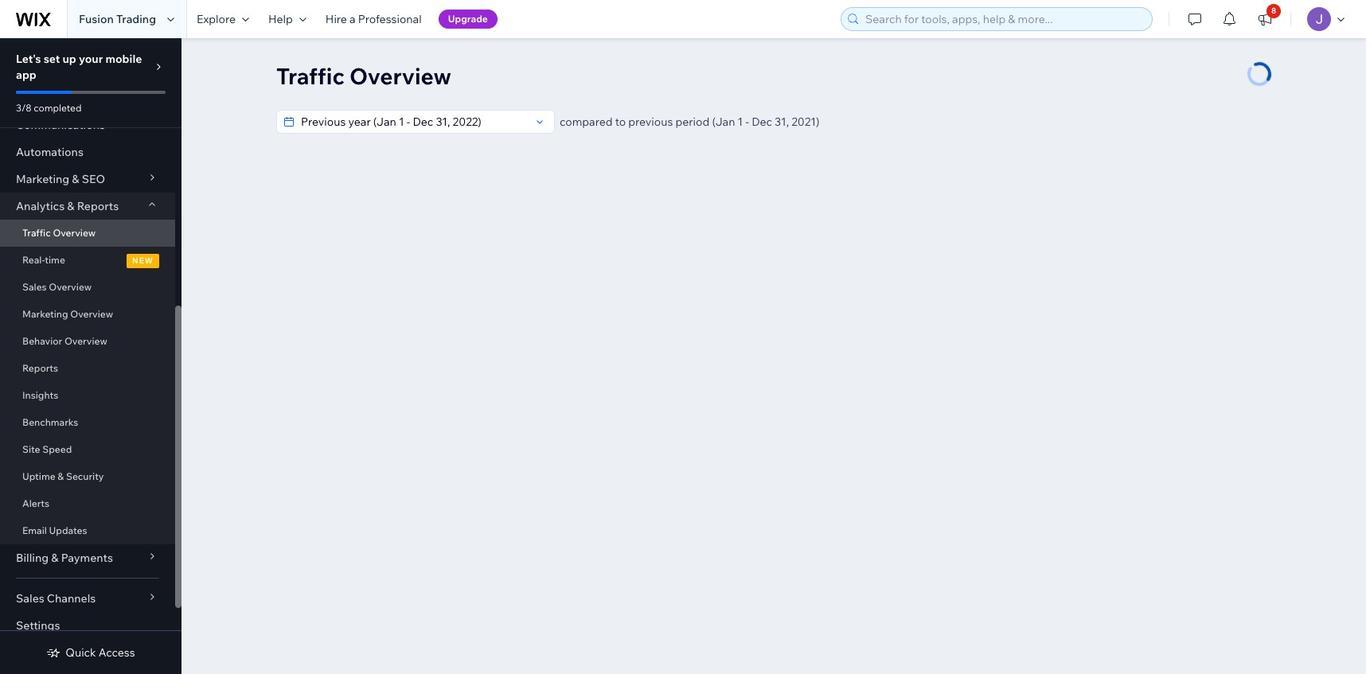 Task type: locate. For each thing, give the bounding box(es) containing it.
sales
[[22, 281, 47, 293], [16, 592, 44, 606]]

overview up marketing overview at left
[[49, 281, 92, 293]]

marketing
[[16, 172, 69, 186], [22, 308, 68, 320]]

sales for sales channels
[[16, 592, 44, 606]]

seo
[[82, 172, 105, 186]]

reports up insights
[[22, 362, 58, 374]]

compared
[[560, 115, 613, 129]]

0 horizontal spatial traffic
[[22, 227, 51, 239]]

behavior overview link
[[0, 328, 175, 355]]

let's set up your mobile app
[[16, 52, 142, 82]]

1 vertical spatial reports
[[22, 362, 58, 374]]

overview for behavior overview 'link'
[[64, 335, 107, 347]]

Search for tools, apps, help & more... field
[[861, 8, 1148, 30]]

8
[[1272, 6, 1277, 16]]

communications button
[[0, 112, 175, 139]]

& inside 'dropdown button'
[[72, 172, 79, 186]]

& left the seo
[[72, 172, 79, 186]]

sales channels
[[16, 592, 96, 606]]

help button
[[259, 0, 316, 38]]

sales channels button
[[0, 585, 175, 613]]

previous
[[629, 115, 673, 129]]

sidebar element
[[0, 0, 182, 675]]

& right uptime
[[58, 471, 64, 483]]

overview for traffic overview link
[[53, 227, 96, 239]]

& inside popup button
[[67, 199, 75, 213]]

overview for the marketing overview link
[[70, 308, 113, 320]]

real-
[[22, 254, 45, 266]]

& for billing
[[51, 551, 59, 566]]

hire a professional
[[326, 12, 422, 26]]

upgrade
[[448, 13, 488, 25]]

0 horizontal spatial traffic overview
[[22, 227, 96, 239]]

overview down professional
[[350, 62, 452, 90]]

traffic overview
[[276, 62, 452, 90], [22, 227, 96, 239]]

1 horizontal spatial traffic
[[276, 62, 345, 90]]

your
[[79, 52, 103, 66]]

1 vertical spatial marketing
[[22, 308, 68, 320]]

payments
[[61, 551, 113, 566]]

settings link
[[0, 613, 175, 640]]

31,
[[775, 115, 789, 129]]

1 vertical spatial traffic
[[22, 227, 51, 239]]

traffic down analytics
[[22, 227, 51, 239]]

benchmarks link
[[0, 409, 175, 437]]

a
[[350, 12, 356, 26]]

sales down real- in the top left of the page
[[22, 281, 47, 293]]

insights link
[[0, 382, 175, 409]]

time
[[45, 254, 65, 266]]

alerts link
[[0, 491, 175, 518]]

sales for sales overview
[[22, 281, 47, 293]]

0 vertical spatial traffic
[[276, 62, 345, 90]]

& right billing
[[51, 551, 59, 566]]

traffic overview link
[[0, 220, 175, 247]]

traffic down help button
[[276, 62, 345, 90]]

new
[[132, 256, 154, 266]]

trading
[[116, 12, 156, 26]]

marketing inside 'dropdown button'
[[16, 172, 69, 186]]

traffic
[[276, 62, 345, 90], [22, 227, 51, 239]]

marketing & seo button
[[0, 166, 175, 193]]

& for uptime
[[58, 471, 64, 483]]

overview inside 'link'
[[64, 335, 107, 347]]

uptime
[[22, 471, 55, 483]]

marketing & seo
[[16, 172, 105, 186]]

billing & payments button
[[0, 545, 175, 572]]

None field
[[296, 111, 531, 133]]

0 vertical spatial sales
[[22, 281, 47, 293]]

traffic overview down hire a professional link
[[276, 62, 452, 90]]

0 vertical spatial marketing
[[16, 172, 69, 186]]

overview for the sales overview link
[[49, 281, 92, 293]]

& down marketing & seo
[[67, 199, 75, 213]]

channels
[[47, 592, 96, 606]]

reports link
[[0, 355, 175, 382]]

sales inside "dropdown button"
[[16, 592, 44, 606]]

0 vertical spatial reports
[[77, 199, 119, 213]]

mobile
[[105, 52, 142, 66]]

&
[[72, 172, 79, 186], [67, 199, 75, 213], [58, 471, 64, 483], [51, 551, 59, 566]]

reports
[[77, 199, 119, 213], [22, 362, 58, 374]]

behavior
[[22, 335, 62, 347]]

real-time
[[22, 254, 65, 266]]

marketing up behavior
[[22, 308, 68, 320]]

overview down "analytics & reports"
[[53, 227, 96, 239]]

(jan
[[712, 115, 736, 129]]

upgrade button
[[439, 10, 498, 29]]

to
[[615, 115, 626, 129]]

marketing up analytics
[[16, 172, 69, 186]]

marketing overview link
[[0, 301, 175, 328]]

1 horizontal spatial reports
[[77, 199, 119, 213]]

1 vertical spatial traffic overview
[[22, 227, 96, 239]]

quick access button
[[46, 646, 135, 660]]

overview
[[350, 62, 452, 90], [53, 227, 96, 239], [49, 281, 92, 293], [70, 308, 113, 320], [64, 335, 107, 347]]

automations link
[[0, 139, 175, 166]]

site speed link
[[0, 437, 175, 464]]

quick
[[66, 646, 96, 660]]

sales up settings
[[16, 592, 44, 606]]

8 button
[[1248, 0, 1283, 38]]

traffic overview up time
[[22, 227, 96, 239]]

uptime & security link
[[0, 464, 175, 491]]

overview down the sales overview link
[[70, 308, 113, 320]]

1
[[738, 115, 743, 129]]

app
[[16, 68, 36, 82]]

reports down the seo
[[77, 199, 119, 213]]

professional
[[358, 12, 422, 26]]

marketing for marketing & seo
[[16, 172, 69, 186]]

1 vertical spatial sales
[[16, 592, 44, 606]]

& inside dropdown button
[[51, 551, 59, 566]]

overview down the marketing overview link
[[64, 335, 107, 347]]

1 horizontal spatial traffic overview
[[276, 62, 452, 90]]

& for marketing
[[72, 172, 79, 186]]



Task type: describe. For each thing, give the bounding box(es) containing it.
communications
[[16, 118, 105, 132]]

hire a professional link
[[316, 0, 431, 38]]

email
[[22, 525, 47, 537]]

up
[[63, 52, 76, 66]]

fusion
[[79, 12, 114, 26]]

compared to previous period (jan 1 - dec 31, 2021)
[[560, 115, 820, 129]]

alerts
[[22, 498, 49, 510]]

traffic overview inside traffic overview link
[[22, 227, 96, 239]]

security
[[66, 471, 104, 483]]

0 horizontal spatial reports
[[22, 362, 58, 374]]

marketing for marketing overview
[[22, 308, 68, 320]]

uptime & security
[[22, 471, 104, 483]]

quick access
[[66, 646, 135, 660]]

fusion trading
[[79, 12, 156, 26]]

analytics & reports button
[[0, 193, 175, 220]]

-
[[746, 115, 750, 129]]

email updates
[[22, 525, 87, 537]]

speed
[[42, 444, 72, 456]]

billing & payments
[[16, 551, 113, 566]]

completed
[[34, 102, 82, 114]]

set
[[44, 52, 60, 66]]

& for analytics
[[67, 199, 75, 213]]

settings
[[16, 619, 60, 633]]

0 vertical spatial traffic overview
[[276, 62, 452, 90]]

2021)
[[792, 115, 820, 129]]

3/8
[[16, 102, 32, 114]]

site speed
[[22, 444, 72, 456]]

email updates link
[[0, 518, 175, 545]]

behavior overview
[[22, 335, 107, 347]]

analytics
[[16, 199, 65, 213]]

help
[[268, 12, 293, 26]]

sales overview link
[[0, 274, 175, 301]]

analytics & reports
[[16, 199, 119, 213]]

billing
[[16, 551, 49, 566]]

hire
[[326, 12, 347, 26]]

access
[[99, 646, 135, 660]]

automations
[[16, 145, 84, 159]]

dec
[[752, 115, 773, 129]]

period
[[676, 115, 710, 129]]

reports inside popup button
[[77, 199, 119, 213]]

sales overview
[[22, 281, 92, 293]]

benchmarks
[[22, 417, 78, 429]]

site
[[22, 444, 40, 456]]

marketing overview
[[22, 308, 113, 320]]

explore
[[197, 12, 236, 26]]

insights
[[22, 390, 58, 401]]

traffic inside "sidebar" element
[[22, 227, 51, 239]]

let's
[[16, 52, 41, 66]]

updates
[[49, 525, 87, 537]]

3/8 completed
[[16, 102, 82, 114]]



Task type: vqa. For each thing, say whether or not it's contained in the screenshot.
& for Billing
yes



